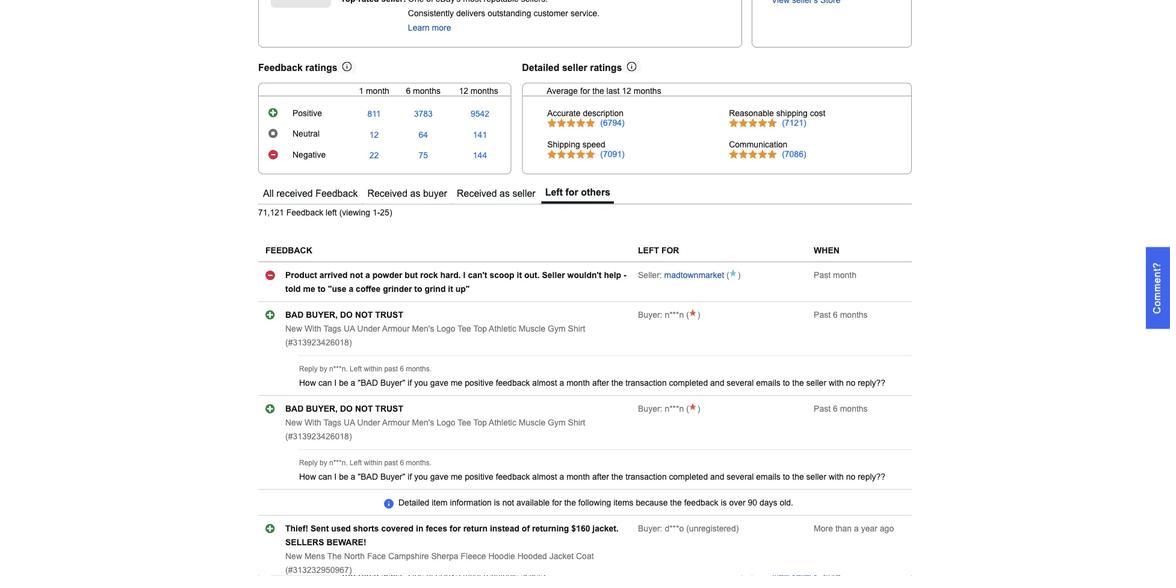 Task type: locate. For each thing, give the bounding box(es) containing it.
bad buyer, do not trust element for second past 6 months element from the bottom of the page feedback left for buyer. element
[[285, 310, 403, 320]]

12 down 811 button
[[370, 130, 379, 139]]

1 horizontal spatial ratings
[[590, 62, 622, 73]]

1 feedback left for buyer. element from the top
[[638, 310, 684, 320]]

1 vertical spatial within
[[364, 459, 382, 467]]

1 bad buyer, do not trust element from the top
[[285, 310, 403, 320]]

7121 ratings received on reasonable shipping cost. click to check average rating. element
[[782, 118, 807, 128]]

me
[[303, 284, 315, 294], [451, 378, 463, 388], [451, 472, 463, 482]]

0 vertical spatial buyer: n***n
[[638, 310, 684, 320]]

athletic for bad buyer, do not trust element associated with first past 6 months element from the bottom's feedback left for buyer. element
[[489, 418, 517, 427]]

2 armour from the top
[[382, 418, 410, 427]]

2 vertical spatial buyer:
[[638, 524, 663, 533]]

$160
[[572, 524, 590, 533]]

tags for first past 6 months element from the bottom's feedback left for buyer. element
[[324, 418, 341, 427]]

1 buyer, from the top
[[306, 310, 338, 320]]

1 athletic from the top
[[489, 324, 517, 333]]

1 almost from the top
[[532, 378, 557, 388]]

armour
[[382, 324, 410, 333], [382, 418, 410, 427]]

positive for 2nd how can i be a "bad buyer" if you gave me positive feedback almost a month after the transaction completed and several emails to the seller with no reply?? element from the bottom
[[465, 378, 494, 388]]

muscle for first past 6 months element from the bottom's feedback left for buyer. element
[[519, 418, 546, 427]]

2 buyer: n***n from the top
[[638, 404, 684, 413]]

new for bad buyer, do not trust element associated with first past 6 months element from the bottom's feedback left for buyer. element
[[285, 418, 302, 427]]

shorts
[[353, 524, 379, 533]]

me for left within past 6 months. element for 2nd how can i be a "bad buyer" if you gave me positive feedback almost a month after the transaction completed and several emails to the seller with no reply?? element from the bottom
[[451, 378, 463, 388]]

811 button
[[368, 109, 381, 119]]

shirt for first past 6 months element from the bottom's feedback left for buyer. element
[[568, 418, 585, 427]]

3783
[[414, 109, 433, 119]]

scoop
[[490, 270, 515, 280]]

1 after from the top
[[592, 378, 609, 388]]

1 vertical spatial detailed
[[399, 498, 430, 507]]

1 vertical spatial ua
[[344, 418, 355, 427]]

1 vertical spatial almost
[[532, 472, 557, 482]]

0 vertical spatial it
[[517, 270, 522, 280]]

for right available
[[552, 498, 562, 507]]

2 within from the top
[[364, 459, 382, 467]]

1 new from the top
[[285, 324, 302, 333]]

2 top from the top
[[474, 418, 487, 427]]

2 months. from the top
[[406, 459, 432, 467]]

2 vertical spatial feedback
[[286, 208, 323, 217]]

left
[[638, 246, 659, 255]]

2 buyer: from the top
[[638, 404, 663, 413]]

received inside button
[[368, 188, 408, 199]]

0 vertical spatial logo
[[437, 324, 456, 333]]

1 vertical spatial tags
[[324, 418, 341, 427]]

for
[[580, 86, 590, 95], [566, 187, 579, 198], [552, 498, 562, 507], [450, 524, 461, 533]]

1 armour from the top
[[382, 324, 410, 333]]

0 vertical spatial completed
[[669, 378, 708, 388]]

all received feedback
[[263, 188, 358, 199]]

2 muscle from the top
[[519, 418, 546, 427]]

1 horizontal spatial not
[[503, 498, 514, 507]]

0 horizontal spatial detailed
[[399, 498, 430, 507]]

1 vertical spatial past 6 months
[[814, 404, 868, 413]]

1 emails from the top
[[756, 378, 781, 388]]

feedback left for buyer. element for more than a year ago element
[[638, 524, 684, 533]]

bad
[[285, 310, 304, 320], [285, 404, 304, 413]]

feedback down all received feedback button
[[286, 208, 323, 217]]

0 vertical spatial you
[[414, 378, 428, 388]]

(#313923426018) for bad buyer, do not trust element associated with first past 6 months element from the bottom's feedback left for buyer. element
[[285, 432, 352, 441]]

2 horizontal spatial 12
[[622, 86, 632, 95]]

0 vertical spatial reply
[[299, 365, 318, 373]]

2 past 6 months element from the top
[[814, 404, 868, 413]]

1 vertical spatial bad buyer, do not trust element
[[285, 404, 403, 413]]

not up coffee
[[350, 270, 363, 280]]

0 vertical spatial athletic
[[489, 324, 517, 333]]

1 vertical spatial athletic
[[489, 418, 517, 427]]

for left others
[[566, 187, 579, 198]]

1 as from the left
[[410, 188, 421, 199]]

feedback replied by seller n***n. element for 2nd how can i be a "bad buyer" if you gave me positive feedback almost a month after the transaction completed and several emails to the seller with no reply?? element from the top
[[299, 459, 346, 467]]

over
[[729, 498, 746, 507]]

buyer"
[[380, 378, 406, 388], [380, 472, 406, 482]]

no for 2nd how can i be a "bad buyer" if you gave me positive feedback almost a month after the transaction completed and several emails to the seller with no reply?? element from the top
[[846, 472, 856, 482]]

not inside product arrived not a powder but rock hard.  i can't scoop it out.  seller wouldn't help - told me to "use a coffee grinder to grind it up"
[[350, 270, 363, 280]]

1 trust from the top
[[375, 310, 403, 320]]

i
[[463, 270, 466, 280], [334, 378, 337, 388], [334, 472, 337, 482]]

1 received from the left
[[368, 188, 408, 199]]

detailed seller ratings
[[522, 62, 622, 73]]

141 button
[[473, 130, 487, 140]]

is
[[494, 498, 500, 507], [721, 498, 727, 507]]

0 vertical spatial past 6 months element
[[814, 310, 868, 320]]

0 horizontal spatial received
[[368, 188, 408, 199]]

(#313923426018)
[[285, 338, 352, 347], [285, 432, 352, 441]]

this feedback left for user who is no longer registered. element
[[689, 524, 736, 533]]

2 ua from the top
[[344, 418, 355, 427]]

year
[[861, 524, 878, 533]]

2 vertical spatial feedback left for buyer. element
[[638, 524, 684, 533]]

1 "bad from the top
[[358, 378, 378, 388]]

for right feces
[[450, 524, 461, 533]]

feedback left for buyer. element
[[638, 310, 684, 320], [638, 404, 684, 413], [638, 524, 684, 533]]

2 bad buyer, do not trust element from the top
[[285, 404, 403, 413]]

1 vertical spatial no
[[846, 472, 856, 482]]

received up 25)
[[368, 188, 408, 199]]

2 reply from the top
[[299, 459, 318, 467]]

left
[[326, 208, 337, 217]]

0 vertical spatial tee
[[458, 324, 471, 333]]

2 received from the left
[[457, 188, 497, 199]]

2 how can i be a "bad buyer" if you gave me positive feedback almost a month after the transaction completed and several emails to the seller with no reply?? element from the top
[[299, 472, 886, 482]]

2 vertical spatial left
[[350, 459, 362, 467]]

2 gym from the top
[[548, 418, 566, 427]]

(7086)
[[782, 149, 807, 159]]

1 top from the top
[[474, 324, 487, 333]]

can't
[[468, 270, 487, 280]]

received
[[368, 188, 408, 199], [457, 188, 497, 199]]

2 as from the left
[[500, 188, 510, 199]]

0 vertical spatial not
[[350, 270, 363, 280]]

1 past 6 months element from the top
[[814, 310, 868, 320]]

as for seller
[[500, 188, 510, 199]]

1 vertical spatial and
[[711, 472, 725, 482]]

22
[[370, 151, 379, 160]]

not for bad buyer, do not trust element associated with second past 6 months element from the bottom of the page feedback left for buyer. element
[[355, 310, 373, 320]]

0 horizontal spatial ratings
[[305, 62, 338, 73]]

2 athletic from the top
[[489, 418, 517, 427]]

2 can from the top
[[318, 472, 332, 482]]

feedback left for buyer. element containing buyer: d***o
[[638, 524, 684, 533]]

received inside "button"
[[457, 188, 497, 199]]

1 left within past 6 months. element from the top
[[350, 365, 432, 373]]

ratings up positive on the top of page
[[305, 62, 338, 73]]

feedback up positive on the top of page
[[258, 62, 303, 73]]

d***o
[[665, 524, 684, 533]]

how can i be a "bad buyer" if you gave me positive feedback almost a month after the transaction completed and several emails to the seller with no reply?? element
[[299, 378, 886, 388], [299, 472, 886, 482]]

1 vertical spatial you
[[414, 472, 428, 482]]

detailed left 'item'
[[399, 498, 430, 507]]

0 vertical spatial almost
[[532, 378, 557, 388]]

transaction
[[626, 378, 667, 388], [626, 472, 667, 482]]

0 vertical spatial (#313923426018)
[[285, 338, 352, 347]]

12
[[459, 86, 468, 95], [622, 86, 632, 95], [370, 130, 379, 139]]

1 vertical spatial positive
[[465, 472, 494, 482]]

0 vertical spatial within
[[364, 365, 382, 373]]

2 reply by n***n . left within past 6 months. how can i be a "bad buyer" if you gave me positive feedback almost a month after the transaction completed and several emails to the seller with no reply?? from the top
[[299, 459, 886, 482]]

is left the over
[[721, 498, 727, 507]]

2 shirt from the top
[[568, 418, 585, 427]]

2 how from the top
[[299, 472, 316, 482]]

0 vertical spatial men's
[[412, 324, 434, 333]]

1 vertical spatial buyer,
[[306, 404, 338, 413]]

it left up"
[[448, 284, 453, 294]]

0 vertical spatial can
[[318, 378, 332, 388]]

1 vertical spatial left within past 6 months. element
[[350, 459, 432, 467]]

for up accurate description
[[580, 86, 590, 95]]

0 horizontal spatial it
[[448, 284, 453, 294]]

me for left within past 6 months. element for 2nd how can i be a "bad buyer" if you gave me positive feedback almost a month after the transaction completed and several emails to the seller with no reply?? element from the top
[[451, 472, 463, 482]]

1 vertical spatial i
[[334, 378, 337, 388]]

3 past from the top
[[814, 404, 831, 413]]

product arrived not a powder but rock hard.  i can't scoop it out.  seller wouldn't help - told me to "use a coffee grinder to grind it up" element
[[285, 270, 627, 294]]

2 positive from the top
[[465, 472, 494, 482]]

buyer,
[[306, 310, 338, 320], [306, 404, 338, 413]]

past 6 months element
[[814, 310, 868, 320], [814, 404, 868, 413]]

-
[[624, 270, 627, 280]]

return
[[463, 524, 488, 533]]

144
[[473, 151, 487, 160]]

reasonable
[[729, 109, 774, 118]]

0 vertical spatial muscle
[[519, 324, 546, 333]]

with
[[829, 378, 844, 388], [829, 472, 844, 482]]

2 ratings from the left
[[590, 62, 622, 73]]

1 no from the top
[[846, 378, 856, 388]]

when element
[[814, 246, 840, 255]]

1 vertical spatial reply
[[299, 459, 318, 467]]

0 vertical spatial past
[[384, 365, 398, 373]]

instead
[[490, 524, 520, 533]]

not left available
[[503, 498, 514, 507]]

2 under from the top
[[357, 418, 380, 427]]

"use
[[328, 284, 347, 294]]

left within past 6 months. element
[[350, 365, 432, 373], [350, 459, 432, 467]]

2 vertical spatial me
[[451, 472, 463, 482]]

feedback replied by seller n***n. element
[[299, 365, 346, 373], [299, 459, 346, 467]]

ua for bad buyer, do not trust element associated with second past 6 months element from the bottom of the page feedback left for buyer. element
[[344, 324, 355, 333]]

detailed up average
[[522, 62, 560, 73]]

0 vertical spatial top
[[474, 324, 487, 333]]

buyer: n***n
[[638, 310, 684, 320], [638, 404, 684, 413]]

cost
[[810, 109, 826, 118]]

2 if from the top
[[408, 472, 412, 482]]

1 with from the top
[[829, 378, 844, 388]]

bad buyer, do not trust new with tags ua under armour men's logo tee top athletic muscle gym shirt (#313923426018)
[[285, 310, 585, 347], [285, 404, 585, 441]]

past 6 months for second past 6 months element from the bottom of the page
[[814, 310, 868, 320]]

tags
[[324, 324, 341, 333], [324, 418, 341, 427]]

within for 2nd how can i be a "bad buyer" if you gave me positive feedback almost a month after the transaction completed and several emails to the seller with no reply?? element from the bottom
[[364, 365, 382, 373]]

"bad
[[358, 378, 378, 388], [358, 472, 378, 482]]

of
[[522, 524, 530, 533]]

0 horizontal spatial not
[[350, 270, 363, 280]]

it left out.
[[517, 270, 522, 280]]

0 vertical spatial positive
[[465, 378, 494, 388]]

consistently
[[408, 9, 454, 18]]

1 vertical spatial feedback left for buyer. element
[[638, 404, 684, 413]]

0 horizontal spatial as
[[410, 188, 421, 199]]

trust
[[375, 310, 403, 320], [375, 404, 403, 413]]

0 vertical spatial months.
[[406, 365, 432, 373]]

2 feedback replied by seller n***n. element from the top
[[299, 459, 346, 467]]

1 vertical spatial buyer"
[[380, 472, 406, 482]]

7086 ratings received on communication. click to check average rating. element
[[782, 149, 807, 159]]

6
[[406, 86, 411, 95], [833, 310, 838, 320], [400, 365, 404, 373], [833, 404, 838, 413], [400, 459, 404, 467]]

2 no from the top
[[846, 472, 856, 482]]

0 vertical spatial "bad
[[358, 378, 378, 388]]

covered
[[381, 524, 414, 533]]

0 vertical spatial i
[[463, 270, 466, 280]]

2 not from the top
[[355, 404, 373, 413]]

left inside 'button'
[[545, 187, 563, 198]]

1 vertical spatial trust
[[375, 404, 403, 413]]

1 vertical spatial bad
[[285, 404, 304, 413]]

negative
[[293, 150, 326, 160]]

feedback up left
[[316, 188, 358, 199]]

new inside the thief!  sent used shorts covered in feces for return instead of returning $160 jacket. sellers beware! new mens the north face campshire sherpa fleece hoodie hooded jacket coat (#313232950967)
[[285, 552, 302, 561]]

ratings up average for the last 12 months
[[590, 62, 622, 73]]

0 vertical spatial be
[[339, 378, 348, 388]]

buyer: d***o ( unregistered )
[[638, 524, 739, 533]]

0 vertical spatial bad buyer, do not trust new with tags ua under armour men's logo tee top athletic muscle gym shirt (#313923426018)
[[285, 310, 585, 347]]

0 vertical spatial and
[[711, 378, 725, 388]]

3 buyer: from the top
[[638, 524, 663, 533]]

2 do from the top
[[340, 404, 353, 413]]

0 vertical spatial feedback left for buyer. element
[[638, 310, 684, 320]]

by
[[320, 365, 327, 373], [320, 459, 327, 467]]

0 vertical spatial by
[[320, 365, 327, 373]]

1 vertical spatial buyer: n***n
[[638, 404, 684, 413]]

feedback
[[266, 246, 312, 255]]

i for 2nd how can i be a "bad buyer" if you gave me positive feedback almost a month after the transaction completed and several emails to the seller with no reply?? element from the bottom
[[334, 378, 337, 388]]

is right information
[[494, 498, 500, 507]]

0 vertical spatial bad buyer, do not trust element
[[285, 310, 403, 320]]

2 past from the top
[[814, 310, 831, 320]]

no for 2nd how can i be a "bad buyer" if you gave me positive feedback almost a month after the transaction completed and several emails to the seller with no reply?? element from the bottom
[[846, 378, 856, 388]]

1 muscle from the top
[[519, 324, 546, 333]]

1 can from the top
[[318, 378, 332, 388]]

1 bad buyer, do not trust new with tags ua under armour men's logo tee top athletic muscle gym shirt (#313923426018) from the top
[[285, 310, 585, 347]]

1 vertical spatial past
[[384, 459, 398, 467]]

jacket
[[550, 552, 574, 561]]

for inside the thief!  sent used shorts covered in feces for return instead of returning $160 jacket. sellers beware! new mens the north face campshire sherpa fleece hoodie hooded jacket coat (#313232950967)
[[450, 524, 461, 533]]

reasonable shipping cost
[[729, 109, 826, 118]]

144 button
[[473, 151, 487, 161]]

0 vertical spatial with
[[829, 378, 844, 388]]

1 vertical spatial it
[[448, 284, 453, 294]]

you
[[414, 378, 428, 388], [414, 472, 428, 482]]

used
[[331, 524, 351, 533]]

1 past from the top
[[384, 365, 398, 373]]

new for bad buyer, do not trust element associated with second past 6 months element from the bottom of the page feedback left for buyer. element
[[285, 324, 302, 333]]

2 you from the top
[[414, 472, 428, 482]]

left for
[[638, 246, 679, 255]]

1 under from the top
[[357, 324, 380, 333]]

1 vertical spatial how
[[299, 472, 316, 482]]

i for 2nd how can i be a "bad buyer" if you gave me positive feedback almost a month after the transaction completed and several emails to the seller with no reply?? element from the top
[[334, 472, 337, 482]]

1 vertical spatial not
[[355, 404, 373, 413]]

received as seller button
[[453, 184, 539, 204]]

1 month
[[359, 86, 389, 95]]

0 vertical spatial under
[[357, 324, 380, 333]]

2 with from the top
[[829, 472, 844, 482]]

shirt for second past 6 months element from the bottom of the page feedback left for buyer. element
[[568, 324, 585, 333]]

buyer, for first past 6 months element from the bottom's feedback left for buyer. element
[[306, 404, 338, 413]]

logo
[[437, 324, 456, 333], [437, 418, 456, 427]]

1 vertical spatial buyer:
[[638, 404, 663, 413]]

1 past from the top
[[814, 270, 831, 280]]

2 . from the top
[[346, 459, 348, 467]]

0 vertical spatial reply??
[[858, 378, 886, 388]]

received down 144 button
[[457, 188, 497, 199]]

powder
[[373, 270, 403, 280]]

(viewing
[[339, 208, 370, 217]]

1 vertical spatial new
[[285, 418, 302, 427]]

1 vertical spatial muscle
[[519, 418, 546, 427]]

1 vertical spatial feedback
[[316, 188, 358, 199]]

1 vertical spatial with
[[305, 418, 321, 427]]

new
[[285, 324, 302, 333], [285, 418, 302, 427], [285, 552, 302, 561]]

1 vertical spatial .
[[346, 459, 348, 467]]

1 vertical spatial reply??
[[858, 472, 886, 482]]

0 vertical spatial not
[[355, 310, 373, 320]]

1 . from the top
[[346, 365, 348, 373]]

1 vertical spatial shirt
[[568, 418, 585, 427]]

feedback
[[496, 378, 530, 388], [496, 472, 530, 482], [684, 498, 719, 507]]

1 with from the top
[[305, 324, 321, 333]]

1 vertical spatial by
[[320, 459, 327, 467]]

seller inside "button"
[[513, 188, 536, 199]]

face
[[367, 552, 386, 561]]

2 tags from the top
[[324, 418, 341, 427]]

under for second past 6 months element from the bottom of the page feedback left for buyer. element
[[357, 324, 380, 333]]

for
[[662, 246, 679, 255]]

6794 ratings received on accurate description. click to check average rating. element
[[600, 118, 625, 128]]

1 horizontal spatial detailed
[[522, 62, 560, 73]]

1 vertical spatial tee
[[458, 418, 471, 427]]

0 vertical spatial .
[[346, 365, 348, 373]]

0 vertical spatial new
[[285, 324, 302, 333]]

75
[[419, 151, 428, 160]]

1 horizontal spatial 12
[[459, 86, 468, 95]]

feedback left for buyer. element for second past 6 months element from the bottom of the page
[[638, 310, 684, 320]]

1 positive from the top
[[465, 378, 494, 388]]

seller
[[562, 62, 588, 73], [513, 188, 536, 199], [807, 378, 827, 388], [807, 472, 827, 482]]

1 past 6 months from the top
[[814, 310, 868, 320]]

1 buyer: from the top
[[638, 310, 663, 320]]

2 bad from the top
[[285, 404, 304, 413]]

as inside button
[[410, 188, 421, 199]]

1 vertical spatial transaction
[[626, 472, 667, 482]]

detailed
[[522, 62, 560, 73], [399, 498, 430, 507]]

1 horizontal spatial received
[[457, 188, 497, 199]]

2 feedback left for buyer. element from the top
[[638, 404, 684, 413]]

top for bad buyer, do not trust element associated with second past 6 months element from the bottom of the page feedback left for buyer. element
[[474, 324, 487, 333]]

no
[[846, 378, 856, 388], [846, 472, 856, 482]]

bad buyer, do not trust element
[[285, 310, 403, 320], [285, 404, 403, 413]]

1 vertical spatial months.
[[406, 459, 432, 467]]

3 new from the top
[[285, 552, 302, 561]]

seller: madtownmarket
[[638, 270, 724, 280]]

speed
[[583, 140, 606, 149]]

0 vertical spatial reply by n***n . left within past 6 months. how can i be a "bad buyer" if you gave me positive feedback almost a month after the transaction completed and several emails to the seller with no reply??
[[299, 365, 886, 388]]

feedback inside button
[[316, 188, 358, 199]]

64 button
[[419, 130, 428, 140]]

thief!  sent used shorts covered in feces for return instead of returning $160 jacket.  sellers beware! element
[[285, 524, 619, 547]]

12 right 6 months
[[459, 86, 468, 95]]

2 past 6 months from the top
[[814, 404, 868, 413]]

1 shirt from the top
[[568, 324, 585, 333]]

top
[[474, 324, 487, 333], [474, 418, 487, 427]]

1 vertical spatial logo
[[437, 418, 456, 427]]

1 vertical spatial (#313923426018)
[[285, 432, 352, 441]]

1 (#313923426018) from the top
[[285, 338, 352, 347]]

1 feedback replied by seller n***n. element from the top
[[299, 365, 346, 373]]

0 vertical spatial buyer,
[[306, 310, 338, 320]]

0 vertical spatial past 6 months
[[814, 310, 868, 320]]

1 buyer: n***n from the top
[[638, 310, 684, 320]]

2 vertical spatial new
[[285, 552, 302, 561]]

as inside "button"
[[500, 188, 510, 199]]

0 vertical spatial past
[[814, 270, 831, 280]]

n***n
[[665, 310, 684, 320], [329, 365, 346, 373], [665, 404, 684, 413], [329, 459, 346, 467]]

feedback
[[258, 62, 303, 73], [316, 188, 358, 199], [286, 208, 323, 217]]

past
[[814, 270, 831, 280], [814, 310, 831, 320], [814, 404, 831, 413]]

1 vertical spatial be
[[339, 472, 348, 482]]

in
[[416, 524, 424, 533]]

811
[[368, 109, 381, 119]]

armour for bad buyer, do not trust element associated with second past 6 months element from the bottom of the page feedback left for buyer. element
[[382, 324, 410, 333]]

2 new from the top
[[285, 418, 302, 427]]

1 vertical spatial feedback replied by seller n***n. element
[[299, 459, 346, 467]]

2 reply?? from the top
[[858, 472, 886, 482]]

returning
[[532, 524, 569, 533]]

12 right last
[[622, 86, 632, 95]]

0 vertical spatial with
[[305, 324, 321, 333]]



Task type: describe. For each thing, give the bounding box(es) containing it.
available
[[517, 498, 550, 507]]

1 vertical spatial feedback
[[496, 472, 530, 482]]

bad buyer, do not trust element for first past 6 months element from the bottom's feedback left for buyer. element
[[285, 404, 403, 413]]

71,121
[[258, 208, 284, 217]]

1 buyer" from the top
[[380, 378, 406, 388]]

within for 2nd how can i be a "bad buyer" if you gave me positive feedback almost a month after the transaction completed and several emails to the seller with no reply?? element from the top
[[364, 459, 382, 467]]

2 transaction from the top
[[626, 472, 667, 482]]

with for bad buyer, do not trust element associated with second past 6 months element from the bottom of the page feedback left for buyer. element
[[305, 324, 321, 333]]

hooded
[[518, 552, 547, 561]]

detailed for detailed item information is not available for the following items because the feedback is over 90 days old.
[[399, 498, 430, 507]]

2 gave from the top
[[430, 472, 449, 482]]

feedback element
[[266, 246, 312, 255]]

2 trust from the top
[[375, 404, 403, 413]]

shipping speed
[[547, 140, 606, 149]]

1 several from the top
[[727, 378, 754, 388]]

buyer: for second past 6 months element from the bottom of the page feedback left for buyer. element
[[638, 310, 663, 320]]

0 vertical spatial feedback
[[496, 378, 530, 388]]

past for first past 6 months element from the bottom
[[814, 404, 831, 413]]

communication
[[729, 140, 788, 149]]

1 how from the top
[[299, 378, 316, 388]]

25)
[[380, 208, 392, 217]]

1 months. from the top
[[406, 365, 432, 373]]

buyer: n***n for second past 6 months element from the bottom of the page feedback left for buyer. element
[[638, 310, 684, 320]]

hard.
[[440, 270, 461, 280]]

jacket.
[[593, 524, 619, 533]]

1 how can i be a "bad buyer" if you gave me positive feedback almost a month after the transaction completed and several emails to the seller with no reply?? element from the top
[[299, 378, 886, 388]]

2 almost from the top
[[532, 472, 557, 482]]

1 logo from the top
[[437, 324, 456, 333]]

141
[[473, 130, 487, 139]]

1
[[359, 86, 364, 95]]

madtownmarket link
[[665, 270, 724, 280]]

campshire
[[388, 552, 429, 561]]

1 reply from the top
[[299, 365, 318, 373]]

average for the last 12 months
[[547, 86, 662, 95]]

more than a year ago element
[[814, 524, 894, 533]]

12 for 12 button at the left top
[[370, 130, 379, 139]]

1 reply?? from the top
[[858, 378, 886, 388]]

2 after from the top
[[592, 472, 609, 482]]

average
[[547, 86, 578, 95]]

(7086) button
[[782, 149, 807, 159]]

1 reply by n***n . left within past 6 months. how can i be a "bad buyer" if you gave me positive feedback almost a month after the transaction completed and several emails to the seller with no reply?? from the top
[[299, 365, 886, 388]]

3783 button
[[414, 109, 433, 119]]

1 transaction from the top
[[626, 378, 667, 388]]

past 6 months for first past 6 months element from the bottom
[[814, 404, 868, 413]]

do for first past 6 months element from the bottom's feedback left for buyer. element
[[340, 404, 353, 413]]

thief!
[[285, 524, 308, 533]]

men's for second past 6 months element from the bottom of the page feedback left for buyer. element
[[412, 324, 434, 333]]

0 vertical spatial feedback
[[258, 62, 303, 73]]

sellers
[[285, 538, 324, 547]]

all received feedback button
[[260, 184, 362, 204]]

1 tee from the top
[[458, 324, 471, 333]]

(7121)
[[782, 118, 807, 128]]

comment?
[[1152, 262, 1163, 314]]

1 if from the top
[[408, 378, 412, 388]]

men's for first past 6 months element from the bottom's feedback left for buyer. element
[[412, 418, 434, 427]]

12 for 12 months
[[459, 86, 468, 95]]

tags for second past 6 months element from the bottom of the page feedback left for buyer. element
[[324, 324, 341, 333]]

ua for bad buyer, do not trust element associated with first past 6 months element from the bottom's feedback left for buyer. element
[[344, 418, 355, 427]]

feedback replied by seller n***n. element for 2nd how can i be a "bad buyer" if you gave me positive feedback almost a month after the transaction completed and several emails to the seller with no reply?? element from the bottom
[[299, 365, 346, 373]]

buyer: for first past 6 months element from the bottom's feedback left for buyer. element
[[638, 404, 663, 413]]

gym for first past 6 months element from the bottom's feedback left for buyer. element
[[548, 418, 566, 427]]

information
[[450, 498, 492, 507]]

outstanding
[[488, 9, 531, 18]]

i inside product arrived not a powder but rock hard.  i can't scoop it out.  seller wouldn't help - told me to "use a coffee grinder to grind it up"
[[463, 270, 466, 280]]

with for bad buyer, do not trust element associated with first past 6 months element from the bottom's feedback left for buyer. element
[[305, 418, 321, 427]]

seller:
[[638, 270, 662, 280]]

buyer, for second past 6 months element from the bottom of the page feedback left for buyer. element
[[306, 310, 338, 320]]

2 past from the top
[[384, 459, 398, 467]]

for inside 'button'
[[566, 187, 579, 198]]

more than a year ago
[[814, 524, 894, 533]]

7091 ratings received on shipping speed. click to check average rating. element
[[600, 149, 625, 159]]

accurate
[[547, 109, 581, 118]]

1 vertical spatial left
[[350, 365, 362, 373]]

out.
[[524, 270, 540, 280]]

past for second past 6 months element from the bottom of the page
[[814, 310, 831, 320]]

left for element
[[638, 246, 679, 255]]

received for received as seller
[[457, 188, 497, 199]]

received as buyer
[[368, 188, 447, 199]]

past month element
[[814, 270, 857, 280]]

me inside product arrived not a powder but rock hard.  i can't scoop it out.  seller wouldn't help - told me to "use a coffee grinder to grind it up"
[[303, 284, 315, 294]]

6 months
[[406, 86, 441, 95]]

muscle for second past 6 months element from the bottom of the page feedback left for buyer. element
[[519, 324, 546, 333]]

2 bad buyer, do not trust new with tags ua under armour men's logo tee top athletic muscle gym shirt (#313923426018) from the top
[[285, 404, 585, 441]]

days
[[760, 498, 778, 507]]

product
[[285, 270, 317, 280]]

1 vertical spatial not
[[503, 498, 514, 507]]

arrived
[[320, 270, 348, 280]]

thief!  sent used shorts covered in feces for return instead of returning $160 jacket. sellers beware! new mens the north face campshire sherpa fleece hoodie hooded jacket coat (#313232950967)
[[285, 524, 619, 575]]

1 by from the top
[[320, 365, 327, 373]]

2 "bad from the top
[[358, 472, 378, 482]]

under for first past 6 months element from the bottom's feedback left for buyer. element
[[357, 418, 380, 427]]

(#313923426018) for bad buyer, do not trust element associated with second past 6 months element from the bottom of the page feedback left for buyer. element
[[285, 338, 352, 347]]

2 and from the top
[[711, 472, 725, 482]]

when
[[814, 246, 840, 255]]

shipping
[[777, 109, 808, 118]]

feedback ratings
[[258, 62, 338, 73]]

athletic for bad buyer, do not trust element associated with second past 6 months element from the bottom of the page feedback left for buyer. element
[[489, 324, 517, 333]]

fleece
[[461, 552, 486, 561]]

1 and from the top
[[711, 378, 725, 388]]

12 button
[[370, 130, 379, 140]]

ago
[[880, 524, 894, 533]]

because
[[636, 498, 668, 507]]

item
[[432, 498, 448, 507]]

left within past 6 months. element for 2nd how can i be a "bad buyer" if you gave me positive feedback almost a month after the transaction completed and several emails to the seller with no reply?? element from the bottom
[[350, 365, 432, 373]]

(6794) button
[[600, 118, 625, 128]]

received for received as buyer
[[368, 188, 408, 199]]

2 is from the left
[[721, 498, 727, 507]]

feedback left for seller madtownmarket. element
[[638, 270, 665, 280]]

1 is from the left
[[494, 498, 500, 507]]

past for past month 'element'
[[814, 270, 831, 280]]

64
[[419, 130, 428, 139]]

learn
[[408, 23, 430, 33]]

wouldn't
[[568, 270, 602, 280]]

top for bad buyer, do not trust element associated with first past 6 months element from the bottom's feedback left for buyer. element
[[474, 418, 487, 427]]

2 emails from the top
[[756, 472, 781, 482]]

9542 button
[[471, 109, 490, 119]]

(6794)
[[600, 118, 625, 128]]

received
[[277, 188, 313, 199]]

comment? link
[[1146, 247, 1171, 329]]

1 ratings from the left
[[305, 62, 338, 73]]

2 vertical spatial feedback
[[684, 498, 719, 507]]

left within past 6 months. element for 2nd how can i be a "bad buyer" if you gave me positive feedback almost a month after the transaction completed and several emails to the seller with no reply?? element from the top
[[350, 459, 432, 467]]

last
[[607, 86, 620, 95]]

seller
[[542, 270, 565, 280]]

rock
[[420, 270, 438, 280]]

others
[[581, 187, 611, 198]]

detailed for detailed seller ratings
[[522, 62, 560, 73]]

2 by from the top
[[320, 459, 327, 467]]

past month
[[814, 270, 857, 280]]

1 horizontal spatial it
[[517, 270, 522, 280]]

unregistered
[[689, 524, 736, 533]]

1 gave from the top
[[430, 378, 449, 388]]

old.
[[780, 498, 794, 507]]

sherpa
[[431, 552, 459, 561]]

1 you from the top
[[414, 378, 428, 388]]

2 completed from the top
[[669, 472, 708, 482]]

buyer: n***n for first past 6 months element from the bottom's feedback left for buyer. element
[[638, 404, 684, 413]]

(7091) button
[[600, 149, 625, 159]]

2 buyer" from the top
[[380, 472, 406, 482]]

12 months
[[459, 86, 498, 95]]

(7091)
[[600, 149, 625, 159]]

mens
[[305, 552, 325, 561]]

help
[[604, 270, 621, 280]]

bad for bad buyer, do not trust element associated with second past 6 months element from the bottom of the page feedback left for buyer. element
[[285, 310, 304, 320]]

feedback left for buyer. element for first past 6 months element from the bottom
[[638, 404, 684, 413]]

1 completed from the top
[[669, 378, 708, 388]]

1-
[[373, 208, 380, 217]]

bad for bad buyer, do not trust element associated with first past 6 months element from the bottom's feedback left for buyer. element
[[285, 404, 304, 413]]

as for buyer
[[410, 188, 421, 199]]

2 tee from the top
[[458, 418, 471, 427]]

delivers
[[456, 9, 485, 18]]

items
[[614, 498, 634, 507]]

grind
[[425, 284, 446, 294]]

all
[[263, 188, 274, 199]]

2 logo from the top
[[437, 418, 456, 427]]

90
[[748, 498, 758, 507]]

2 several from the top
[[727, 472, 754, 482]]

armour for bad buyer, do not trust element associated with first past 6 months element from the bottom's feedback left for buyer. element
[[382, 418, 410, 427]]

more
[[432, 23, 451, 33]]

do for second past 6 months element from the bottom of the page feedback left for buyer. element
[[340, 310, 353, 320]]

2 be from the top
[[339, 472, 348, 482]]

shipping
[[547, 140, 580, 149]]

positive for 2nd how can i be a "bad buyer" if you gave me positive feedback almost a month after the transaction completed and several emails to the seller with no reply?? element from the top
[[465, 472, 494, 482]]

but
[[405, 270, 418, 280]]

not for bad buyer, do not trust element associated with first past 6 months element from the bottom's feedback left for buyer. element
[[355, 404, 373, 413]]

consistently delivers outstanding customer service. learn more
[[408, 9, 600, 33]]

gym for second past 6 months element from the bottom of the page feedback left for buyer. element
[[548, 324, 566, 333]]

description
[[583, 109, 624, 118]]

(#313232950967)
[[285, 566, 352, 575]]

neutral
[[293, 129, 320, 139]]

1 be from the top
[[339, 378, 348, 388]]

service.
[[571, 9, 600, 18]]

product arrived not a powder but rock hard.  i can't scoop it out.  seller wouldn't help - told me to "use a coffee grinder to grind it up"
[[285, 270, 627, 294]]

more
[[814, 524, 833, 533]]

than
[[836, 524, 852, 533]]



Task type: vqa. For each thing, say whether or not it's contained in the screenshot.


